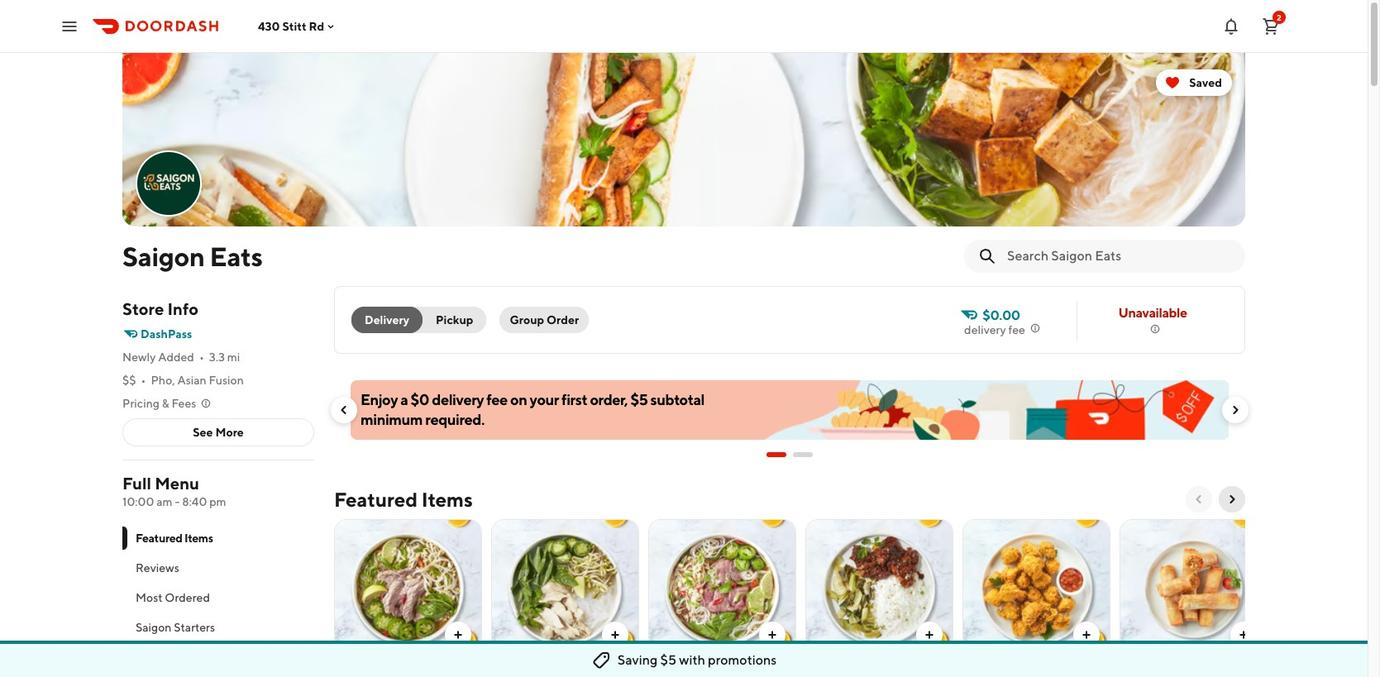 Task type: describe. For each thing, give the bounding box(es) containing it.
menu
[[155, 474, 199, 493]]

most ordered button
[[122, 583, 314, 613]]

add item to cart image for viet pho ba vien image
[[766, 629, 779, 642]]

mi
[[227, 351, 240, 364]]

enjoy
[[361, 391, 398, 409]]

2
[[1277, 12, 1282, 22]]

cluck chuck pho image
[[492, 519, 638, 658]]

pricing & fees button
[[122, 395, 213, 412]]

select promotional banner element
[[767, 440, 813, 470]]

0 vertical spatial featured items
[[334, 488, 473, 511]]

fees
[[172, 397, 196, 410]]

most
[[136, 591, 163, 605]]

featured inside 'heading'
[[334, 488, 418, 511]]

on
[[510, 391, 527, 409]]

beefy combo pho image
[[335, 519, 481, 658]]

previous button of carousel image
[[337, 404, 351, 417]]

pricing
[[122, 397, 160, 410]]

fusion
[[209, 374, 244, 387]]

asian
[[177, 374, 207, 387]]

unavailable
[[1118, 305, 1187, 321]]

notification bell image
[[1221, 16, 1241, 36]]

1 vertical spatial featured
[[136, 532, 182, 545]]

2 button
[[1255, 10, 1288, 43]]

newly added • 3.3 mi
[[122, 351, 240, 364]]

0 horizontal spatial •
[[141, 374, 146, 387]]

430 stitt rd
[[258, 19, 324, 33]]

$0
[[411, 391, 429, 409]]

0 vertical spatial fee
[[1008, 323, 1025, 337]]

am
[[156, 495, 173, 509]]

full menu 10:00 am - 8:40 pm
[[122, 474, 226, 509]]

required.
[[425, 411, 485, 428]]

with
[[679, 653, 705, 668]]

add item to cart image for crispy egg roll image
[[1237, 629, 1250, 642]]

most ordered
[[136, 591, 210, 605]]

store
[[122, 299, 164, 318]]

saigon starters
[[136, 621, 215, 634]]

0 vertical spatial next button of carousel image
[[1229, 404, 1242, 417]]

minimum
[[361, 411, 423, 428]]

items inside 'heading'
[[422, 488, 473, 511]]

1 vertical spatial next button of carousel image
[[1226, 493, 1239, 506]]

see more
[[193, 426, 244, 439]]

popping chicken image
[[963, 519, 1110, 658]]

starters
[[174, 621, 215, 634]]

group order button
[[500, 307, 589, 333]]

saved button
[[1156, 69, 1232, 96]]

pricing & fees
[[122, 397, 196, 410]]

order,
[[590, 391, 628, 409]]

info
[[167, 299, 198, 318]]

group
[[510, 313, 544, 327]]

see
[[193, 426, 213, 439]]

Pickup radio
[[413, 307, 487, 333]]

newly
[[122, 351, 156, 364]]



Task type: vqa. For each thing, say whether or not it's contained in the screenshot.
Yamazaru off,
no



Task type: locate. For each thing, give the bounding box(es) containing it.
your
[[530, 391, 559, 409]]

items up reviews button
[[184, 532, 213, 545]]

items down required.
[[422, 488, 473, 511]]

1 horizontal spatial featured items
[[334, 488, 473, 511]]

saigon eats
[[122, 241, 263, 272]]

0 vertical spatial delivery
[[964, 323, 1006, 337]]

saigon for saigon starters
[[136, 621, 172, 634]]

featured items
[[334, 488, 473, 511], [136, 532, 213, 545]]

reviews button
[[122, 553, 314, 583]]

•
[[199, 351, 204, 364], [141, 374, 146, 387]]

enjoy a $0 delivery fee on your first order, $5 subtotal minimum required.
[[361, 391, 705, 428]]

0 vertical spatial featured
[[334, 488, 418, 511]]

1 vertical spatial delivery
[[432, 391, 484, 409]]

crispy egg roll image
[[1121, 519, 1267, 658]]

subtotal
[[650, 391, 705, 409]]

add item to cart image
[[452, 629, 465, 642], [609, 629, 622, 642], [766, 629, 779, 642], [923, 629, 936, 642], [1237, 629, 1250, 642]]

$5 right 'order,'
[[631, 391, 648, 409]]

items
[[422, 488, 473, 511], [184, 532, 213, 545]]

0 vertical spatial saigon
[[122, 241, 205, 272]]

saigon down "most"
[[136, 621, 172, 634]]

$5
[[631, 391, 648, 409], [660, 653, 677, 668]]

1 add item to cart image from the left
[[452, 629, 465, 642]]

Delivery radio
[[351, 307, 423, 333]]

• left 3.3
[[199, 351, 204, 364]]

eats
[[210, 241, 263, 272]]

fee inside the enjoy a $0 delivery fee on your first order, $5 subtotal minimum required.
[[487, 391, 508, 409]]

viet pho ba vien image
[[649, 519, 796, 658]]

ordered
[[165, 591, 210, 605]]

8:40
[[182, 495, 207, 509]]

0 horizontal spatial featured
[[136, 532, 182, 545]]

5 add item to cart image from the left
[[1237, 629, 1250, 642]]

group order
[[510, 313, 579, 327]]

saigon up store info
[[122, 241, 205, 272]]

0 horizontal spatial delivery
[[432, 391, 484, 409]]

1 horizontal spatial •
[[199, 351, 204, 364]]

pm
[[209, 495, 226, 509]]

2 items, open order cart image
[[1261, 16, 1281, 36]]

order methods option group
[[351, 307, 487, 333]]

1 vertical spatial •
[[141, 374, 146, 387]]

reviews
[[136, 562, 179, 575]]

promotions
[[708, 653, 777, 668]]

chasing chicken fried rice image
[[806, 519, 953, 658]]

430
[[258, 19, 280, 33]]

fee
[[1008, 323, 1025, 337], [487, 391, 508, 409]]

more
[[215, 426, 244, 439]]

$$ • pho, asian fusion
[[122, 374, 244, 387]]

1 horizontal spatial items
[[422, 488, 473, 511]]

saving
[[618, 653, 658, 668]]

full
[[122, 474, 151, 493]]

saigon eats image
[[122, 53, 1245, 227], [137, 152, 200, 215]]

1 vertical spatial items
[[184, 532, 213, 545]]

order
[[547, 313, 579, 327]]

0 vertical spatial items
[[422, 488, 473, 511]]

open menu image
[[60, 16, 79, 36]]

430 stitt rd button
[[258, 19, 338, 33]]

0 horizontal spatial $5
[[631, 391, 648, 409]]

0 horizontal spatial featured items
[[136, 532, 213, 545]]

0 horizontal spatial items
[[184, 532, 213, 545]]

1 vertical spatial $5
[[660, 653, 677, 668]]

4 add item to cart image from the left
[[923, 629, 936, 642]]

$0.00
[[983, 308, 1020, 323]]

1 horizontal spatial fee
[[1008, 323, 1025, 337]]

10:00
[[122, 495, 154, 509]]

-
[[175, 495, 180, 509]]

stitt
[[282, 19, 307, 33]]

saved
[[1189, 76, 1222, 89]]

delivery fee
[[964, 323, 1025, 337]]

previous button of carousel image
[[1193, 493, 1206, 506]]

featured items up reviews
[[136, 532, 213, 545]]

featured up reviews
[[136, 532, 182, 545]]

$5 inside the enjoy a $0 delivery fee on your first order, $5 subtotal minimum required.
[[631, 391, 648, 409]]

pho,
[[151, 374, 175, 387]]

featured down minimum
[[334, 488, 418, 511]]

saigon inside button
[[136, 621, 172, 634]]

featured items down minimum
[[334, 488, 473, 511]]

first
[[562, 391, 587, 409]]

rd
[[309, 19, 324, 33]]

pickup
[[436, 313, 473, 327]]

delivery inside the enjoy a $0 delivery fee on your first order, $5 subtotal minimum required.
[[432, 391, 484, 409]]

delivery
[[365, 313, 409, 327]]

0 horizontal spatial fee
[[487, 391, 508, 409]]

• right $$
[[141, 374, 146, 387]]

saving $5 with promotions
[[618, 653, 777, 668]]

add item to cart image for cluck chuck pho image
[[609, 629, 622, 642]]

saigon starters button
[[122, 613, 314, 643]]

1 vertical spatial fee
[[487, 391, 508, 409]]

3.3
[[209, 351, 225, 364]]

saigon
[[122, 241, 205, 272], [136, 621, 172, 634]]

1 horizontal spatial delivery
[[964, 323, 1006, 337]]

0 vertical spatial •
[[199, 351, 204, 364]]

&
[[162, 397, 169, 410]]

add item to cart image
[[1080, 629, 1093, 642]]

1 vertical spatial saigon
[[136, 621, 172, 634]]

added
[[158, 351, 194, 364]]

featured items heading
[[334, 486, 473, 513]]

add item to cart image for beefy combo pho 'image'
[[452, 629, 465, 642]]

1 horizontal spatial featured
[[334, 488, 418, 511]]

0 vertical spatial $5
[[631, 391, 648, 409]]

delivery
[[964, 323, 1006, 337], [432, 391, 484, 409]]

1 horizontal spatial $5
[[660, 653, 677, 668]]

a
[[400, 391, 408, 409]]

3 add item to cart image from the left
[[766, 629, 779, 642]]

featured
[[334, 488, 418, 511], [136, 532, 182, 545]]

Item Search search field
[[1007, 247, 1232, 265]]

store info
[[122, 299, 198, 318]]

$$
[[122, 374, 136, 387]]

add item to cart image for chasing chicken fried rice image
[[923, 629, 936, 642]]

saigon for saigon eats
[[122, 241, 205, 272]]

next button of carousel image
[[1229, 404, 1242, 417], [1226, 493, 1239, 506]]

$5 left with
[[660, 653, 677, 668]]

dashpass
[[141, 327, 192, 341]]

2 add item to cart image from the left
[[609, 629, 622, 642]]

see more button
[[123, 419, 313, 446]]

1 vertical spatial featured items
[[136, 532, 213, 545]]



